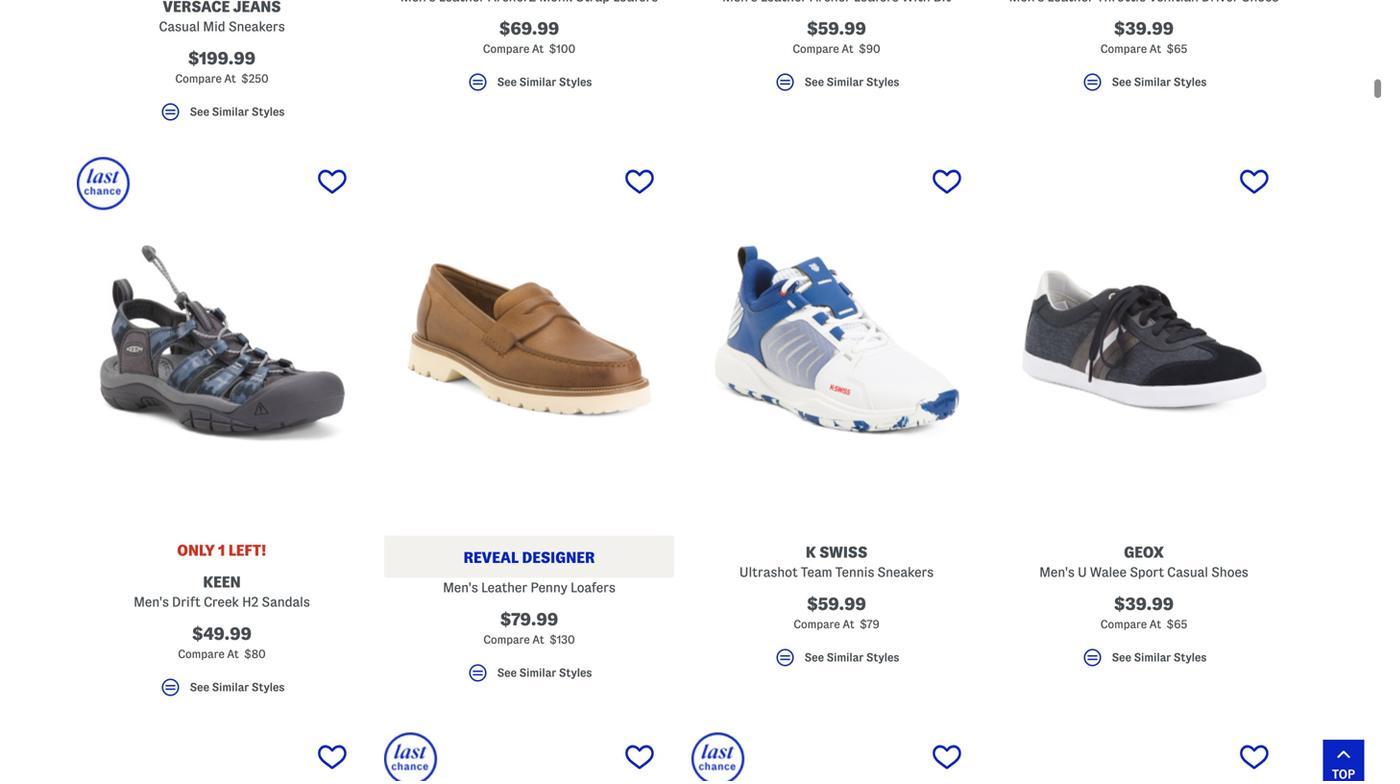 Task type: locate. For each thing, give the bounding box(es) containing it.
$59.99 for $59.99 compare at              $79
[[807, 595, 867, 613]]

men's leather penny loafers image
[[384, 157, 674, 520]]

$39.99 compare at              $65
[[1101, 19, 1188, 55], [1101, 595, 1188, 630]]

styles inside k swiss ultrashot team tennis sneakers $59.99 compare at              $79 element
[[866, 651, 900, 663]]

similar
[[519, 76, 556, 88], [827, 76, 864, 88], [1134, 76, 1171, 88], [212, 106, 249, 118], [827, 651, 864, 663], [1134, 651, 1171, 663], [519, 667, 556, 679], [212, 681, 249, 693]]

men's inside geox men's u walee sport casual shoes
[[1040, 565, 1075, 579]]

$79.99
[[500, 610, 558, 629]]

shoes
[[1212, 565, 1249, 579]]

0 horizontal spatial men's
[[134, 595, 169, 609]]

similar inside johnston and murphy men's leather archer loafers with bit $59.99 compare at              $90 element
[[827, 76, 864, 88]]

casual mid sneakers
[[159, 19, 285, 34]]

johnston and murphy men's leather archer2 monk strap loafers $69.99 compare at              $100 element
[[384, 0, 674, 102]]

0 horizontal spatial casual
[[159, 19, 200, 34]]

1 $59.99 from the top
[[807, 19, 867, 38]]

0 vertical spatial $59.99
[[807, 19, 867, 38]]

sneakers
[[229, 19, 285, 34], [878, 565, 934, 579]]

see similar styles button
[[384, 70, 674, 102], [692, 70, 982, 102], [999, 70, 1289, 102], [77, 100, 367, 132], [692, 646, 982, 678], [999, 646, 1289, 678], [384, 661, 674, 693], [77, 676, 367, 707]]

1 horizontal spatial casual
[[1168, 565, 1209, 579]]

$79.99 compare at              $130
[[484, 610, 575, 645]]

geox
[[1124, 544, 1164, 560]]

1
[[218, 542, 225, 559]]

1 vertical spatial sneakers
[[878, 565, 934, 579]]

0 vertical spatial $39.99
[[1114, 19, 1174, 38]]

similar inside florsheim men's leather throttle venitian driver shoes $39.99 compare at              $65 element
[[1134, 76, 1171, 88]]

1 vertical spatial casual
[[1168, 565, 1209, 579]]

$59.99 inside $59.99 compare at              $79
[[807, 595, 867, 613]]

$59.99 inside the $59.99 compare at              $90
[[807, 19, 867, 38]]

$250
[[241, 72, 269, 84]]

casual right sport
[[1168, 565, 1209, 579]]

$39.99
[[1114, 19, 1174, 38], [1114, 595, 1174, 613]]

$59.99
[[807, 19, 867, 38], [807, 595, 867, 613]]

loafers
[[571, 580, 616, 595]]

men's left drift at the left
[[134, 595, 169, 609]]

see similar styles
[[497, 76, 592, 88], [805, 76, 900, 88], [1112, 76, 1207, 88], [190, 106, 285, 118], [805, 651, 900, 663], [1112, 651, 1207, 663], [497, 667, 592, 679], [190, 681, 285, 693]]

$59.99 for $59.99 compare at              $90
[[807, 19, 867, 38]]

sneakers right tennis
[[878, 565, 934, 579]]

see
[[497, 76, 517, 88], [805, 76, 824, 88], [1112, 76, 1132, 88], [190, 106, 209, 118], [805, 651, 824, 663], [1112, 651, 1132, 663], [497, 667, 517, 679], [190, 681, 209, 693]]

keen men's drift creek h2 sandals $49.99 compare at              $80 element
[[77, 157, 367, 707]]

see similar styles inside reveal designer men's leather penny loafers $79.99 compare at              $130 element
[[497, 667, 592, 679]]

tennis
[[836, 565, 875, 579]]

styles
[[559, 76, 592, 88], [866, 76, 900, 88], [1174, 76, 1207, 88], [252, 106, 285, 118], [866, 651, 900, 663], [1174, 651, 1207, 663], [559, 667, 592, 679], [252, 681, 285, 693]]

1 vertical spatial $39.99
[[1114, 595, 1174, 613]]

styles inside geox men's u walee sport casual shoes $39.99 compare at              $65 element
[[1174, 651, 1207, 663]]

see similar styles inside geox men's u walee sport casual shoes $39.99 compare at              $65 element
[[1112, 651, 1207, 663]]

1 vertical spatial $65
[[1167, 618, 1188, 630]]

0 horizontal spatial sneakers
[[229, 19, 285, 34]]

sandals
[[262, 595, 310, 609]]

$90
[[859, 43, 881, 55]]

$49.99
[[192, 624, 252, 643]]

casual left mid
[[159, 19, 200, 34]]

casual inside geox men's u walee sport casual shoes
[[1168, 565, 1209, 579]]

$69.99 compare at              $100
[[483, 19, 576, 55]]

$59.99 up $90
[[807, 19, 867, 38]]

2 $39.99 from the top
[[1114, 595, 1174, 613]]

similar inside johnston and murphy men's leather archer2 monk strap loafers $69.99 compare at              $100 element
[[519, 76, 556, 88]]

reveal designer men's leather penny loafers $79.99 compare at              $130 element
[[384, 157, 674, 693]]

0 vertical spatial $39.99 compare at              $65
[[1101, 19, 1188, 55]]

compare inside the $59.99 compare at              $90
[[793, 43, 839, 55]]

1 horizontal spatial sneakers
[[878, 565, 934, 579]]

1 $39.99 from the top
[[1114, 19, 1174, 38]]

compare
[[483, 43, 530, 55], [793, 43, 839, 55], [1101, 43, 1147, 55], [175, 72, 222, 84], [794, 618, 840, 630], [1101, 618, 1147, 630], [484, 633, 530, 645], [178, 648, 225, 660]]

similar inside k swiss ultrashot team tennis sneakers $59.99 compare at              $79 element
[[827, 651, 864, 663]]

$199.99 compare at              $250
[[175, 49, 269, 84]]

$59.99 down tennis
[[807, 595, 867, 613]]

men's
[[1040, 565, 1075, 579], [443, 580, 478, 595], [134, 595, 169, 609]]

ultrashot team tennis sneakers image
[[692, 157, 982, 520]]

sneakers right mid
[[229, 19, 285, 34]]

1 horizontal spatial men's
[[443, 580, 478, 595]]

men's inside keen men's drift creek h2 sandals
[[134, 595, 169, 609]]

1 vertical spatial $59.99
[[807, 595, 867, 613]]

$65
[[1167, 43, 1188, 55], [1167, 618, 1188, 630]]

casual
[[159, 19, 200, 34], [1168, 565, 1209, 579]]

k
[[806, 544, 816, 560]]

men's left the u
[[1040, 565, 1075, 579]]

h2
[[242, 595, 259, 609]]

2 horizontal spatial men's
[[1040, 565, 1075, 579]]

0 vertical spatial $65
[[1167, 43, 1188, 55]]

1 vertical spatial $39.99 compare at              $65
[[1101, 595, 1188, 630]]

men's leather valderama golf shoes image
[[384, 732, 674, 781]]

styles inside versace jeans casual mid sneakers $199.99 compare at              $250 element
[[252, 106, 285, 118]]

geox men's u walee sport casual shoes $39.99 compare at              $65 element
[[999, 157, 1289, 678]]

compare inside $199.99 compare at              $250
[[175, 72, 222, 84]]

2 $59.99 from the top
[[807, 595, 867, 613]]

only
[[177, 542, 215, 559]]

johnston and murphy men's leather archer loafers with bit $59.99 compare at              $90 element
[[692, 0, 982, 102]]

0 vertical spatial casual
[[159, 19, 200, 34]]

men's drift creek h2 sandals image
[[77, 157, 367, 520]]

men's down reveal
[[443, 580, 478, 595]]

styles inside the keen men's drift creek h2 sandals $49.99 compare at              $80 element
[[252, 681, 285, 693]]



Task type: vqa. For each thing, say whether or not it's contained in the screenshot.


Task type: describe. For each thing, give the bounding box(es) containing it.
made in brazil condor 2 joggers image
[[77, 732, 367, 781]]

similar inside versace jeans casual mid sneakers $199.99 compare at              $250 element
[[212, 106, 249, 118]]

u
[[1078, 565, 1087, 579]]

compare inside "$79.99 compare at              $130"
[[484, 633, 530, 645]]

see inside johnston and murphy men's leather archer loafers with bit $59.99 compare at              $90 element
[[805, 76, 824, 88]]

styles inside johnston and murphy men's leather archer2 monk strap loafers $69.99 compare at              $100 element
[[559, 76, 592, 88]]

keen
[[203, 573, 241, 590]]

keen men's drift creek h2 sandals
[[134, 573, 310, 609]]

creek
[[204, 595, 239, 609]]

only 1 left!
[[177, 542, 267, 559]]

compare inside $49.99 compare at              $80
[[178, 648, 225, 660]]

see inside reveal designer men's leather penny loafers $79.99 compare at              $130 element
[[497, 667, 517, 679]]

0 vertical spatial sneakers
[[229, 19, 285, 34]]

florsheim men's leather throttle venitian driver shoes $39.99 compare at              $65 element
[[999, 0, 1289, 102]]

styles inside reveal designer men's leather penny loafers $79.99 compare at              $130 element
[[559, 667, 592, 679]]

2 $39.99 compare at              $65 from the top
[[1101, 595, 1188, 630]]

styles inside johnston and murphy men's leather archer loafers with bit $59.99 compare at              $90 element
[[866, 76, 900, 88]]

see similar styles inside florsheim men's leather throttle venitian driver shoes $39.99 compare at              $65 element
[[1112, 76, 1207, 88]]

$59.99 compare at              $90
[[793, 19, 881, 55]]

men's leather throttle venitian driver shoes image
[[692, 732, 982, 781]]

left!
[[229, 542, 267, 559]]

see inside the keen men's drift creek h2 sandals $49.99 compare at              $80 element
[[190, 681, 209, 693]]

2 $65 from the top
[[1167, 618, 1188, 630]]

compare inside $59.99 compare at              $79
[[794, 618, 840, 630]]

$130
[[550, 633, 575, 645]]

see inside geox men's u walee sport casual shoes $39.99 compare at              $65 element
[[1112, 651, 1132, 663]]

drift
[[172, 595, 201, 609]]

k swiss ultrashot team tennis sneakers $59.99 compare at              $79 element
[[692, 157, 982, 678]]

see similar styles inside k swiss ultrashot team tennis sneakers $59.99 compare at              $79 element
[[805, 651, 900, 663]]

1 $39.99 compare at              $65 from the top
[[1101, 19, 1188, 55]]

versace jeans casual mid sneakers $199.99 compare at              $250 element
[[77, 0, 367, 132]]

men's for $49.99
[[134, 595, 169, 609]]

leather
[[481, 580, 528, 595]]

k swiss ultrashot team tennis sneakers
[[740, 544, 934, 579]]

sport
[[1130, 565, 1164, 579]]

$59.99 compare at              $79
[[794, 595, 880, 630]]

mid
[[203, 19, 226, 34]]

casual inside versace jeans casual mid sneakers $199.99 compare at              $250 element
[[159, 19, 200, 34]]

ultrashot
[[740, 565, 798, 579]]

see similar styles inside johnston and murphy men's leather archer loafers with bit $59.99 compare at              $90 element
[[805, 76, 900, 88]]

compare inside $69.99 compare at              $100
[[483, 43, 530, 55]]

$100
[[549, 43, 576, 55]]

see inside k swiss ultrashot team tennis sneakers $59.99 compare at              $79 element
[[805, 651, 824, 663]]

$199.99
[[188, 49, 256, 68]]

see inside johnston and murphy men's leather archer2 monk strap loafers $69.99 compare at              $100 element
[[497, 76, 517, 88]]

similar inside geox men's u walee sport casual shoes $39.99 compare at              $65 element
[[1134, 651, 1171, 663]]

men's leather penny loafers
[[443, 580, 616, 595]]

similar inside the keen men's drift creek h2 sandals $49.99 compare at              $80 element
[[212, 681, 249, 693]]

walee
[[1090, 565, 1127, 579]]

styles inside florsheim men's leather throttle venitian driver shoes $39.99 compare at              $65 element
[[1174, 76, 1207, 88]]

see similar styles inside versace jeans casual mid sneakers $199.99 compare at              $250 element
[[190, 106, 285, 118]]

swiss
[[820, 544, 868, 560]]

1 $65 from the top
[[1167, 43, 1188, 55]]

sneakers inside k swiss ultrashot team tennis sneakers
[[878, 565, 934, 579]]

see similar styles inside the keen men's drift creek h2 sandals $49.99 compare at              $80 element
[[190, 681, 285, 693]]

designer
[[522, 549, 595, 566]]

see inside florsheim men's leather throttle venitian driver shoes $39.99 compare at              $65 element
[[1112, 76, 1132, 88]]

reveal
[[464, 549, 519, 566]]

men's u walee sport casual shoes image
[[999, 157, 1289, 520]]

$79
[[860, 618, 880, 630]]

$80
[[244, 648, 266, 660]]

similar inside reveal designer men's leather penny loafers $79.99 compare at              $130 element
[[519, 667, 556, 679]]

penny
[[531, 580, 568, 595]]

see inside versace jeans casual mid sneakers $199.99 compare at              $250 element
[[190, 106, 209, 118]]

geox men's u walee sport casual shoes
[[1040, 544, 1249, 579]]

$69.99
[[499, 19, 559, 38]]

see similar styles inside johnston and murphy men's leather archer2 monk strap loafers $69.99 compare at              $100 element
[[497, 76, 592, 88]]

team
[[801, 565, 833, 579]]

$49.99 compare at              $80
[[178, 624, 266, 660]]

men's for $39.99
[[1040, 565, 1075, 579]]

reveal designer
[[464, 549, 595, 566]]

men's leather wing tip oxfords image
[[999, 732, 1289, 781]]



